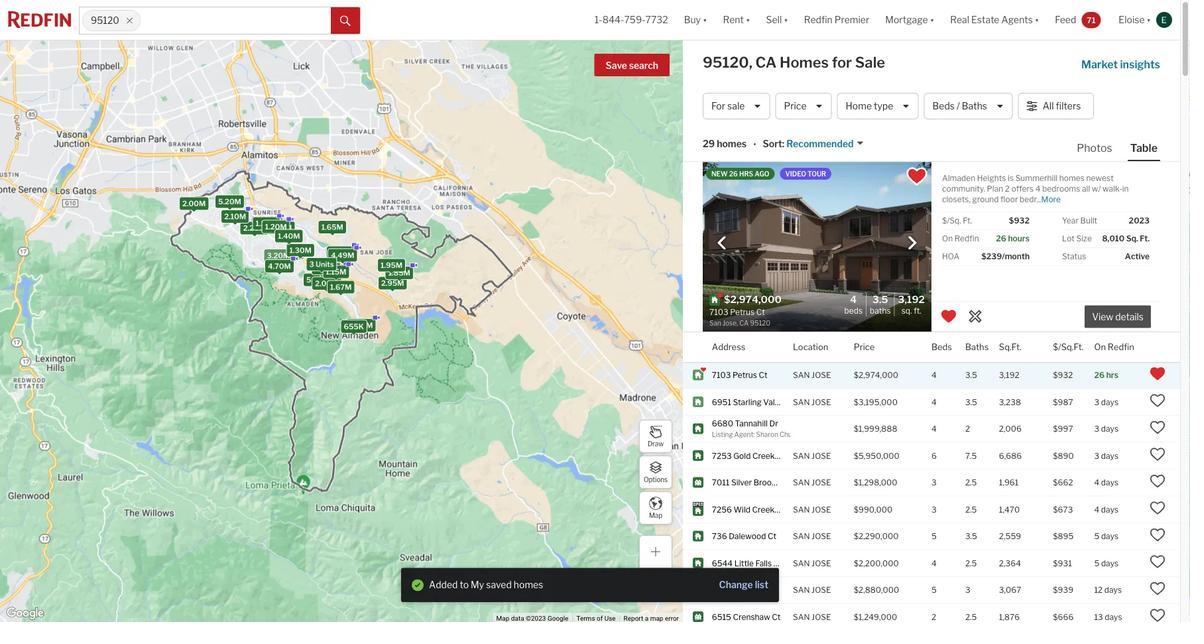 Task type: locate. For each thing, give the bounding box(es) containing it.
1 5 days from the top
[[1095, 531, 1119, 541]]

price button up $2,974,000
[[854, 332, 875, 362]]

1 favorite this home image from the top
[[1150, 393, 1166, 409]]

2 san jose from the top
[[793, 505, 831, 514]]

homes inside section
[[514, 579, 543, 591]]

1 vertical spatial on
[[1095, 342, 1106, 352]]

1 horizontal spatial 3,192
[[999, 370, 1020, 380]]

san right brook
[[793, 478, 810, 487]]

3 inside map region
[[309, 260, 314, 269]]

2 horizontal spatial homes
[[1060, 173, 1085, 183]]

homes up bedrooms
[[1060, 173, 1085, 183]]

baths right /
[[962, 100, 987, 112]]

1 horizontal spatial on redfin
[[1095, 342, 1135, 352]]

san jose down location button
[[793, 370, 831, 380]]

None search field
[[141, 7, 331, 34]]

san right "way"
[[793, 451, 810, 460]]

0 horizontal spatial $932
[[1009, 216, 1030, 225]]

on redfin
[[942, 234, 979, 243], [1095, 342, 1135, 352]]

view details
[[1092, 311, 1144, 322]]

2.00m down the 990k
[[315, 279, 338, 288]]

baths right 4 beds
[[870, 306, 891, 316]]

on up 26 hrs at the bottom right of page
[[1095, 342, 1106, 352]]

premier
[[835, 14, 870, 25]]

1 horizontal spatial $932
[[1053, 370, 1073, 380]]

brook
[[754, 478, 776, 487]]

1 vertical spatial price button
[[854, 332, 875, 362]]

26 left hours
[[996, 234, 1007, 243]]

29 homes •
[[703, 138, 756, 150]]

8 san from the top
[[793, 585, 810, 595]]

1 4 days from the top
[[1095, 478, 1119, 487]]

jose left $1,249,000
[[812, 612, 831, 622]]

0 vertical spatial 5 days
[[1095, 531, 1119, 541]]

heights
[[977, 173, 1006, 183]]

3.5 baths
[[870, 293, 891, 316]]

0 vertical spatial homes
[[717, 138, 747, 149]]

$673
[[1053, 505, 1073, 514]]

homes inside 29 homes •
[[717, 138, 747, 149]]

3.5 left 3,238
[[965, 397, 977, 407]]

jose left $2,290,000
[[812, 531, 831, 541]]

filters
[[1056, 100, 1081, 112]]

1 horizontal spatial redfin
[[955, 234, 979, 243]]

on redfin down $/sq. ft.
[[942, 234, 979, 243]]

jose down location button
[[812, 370, 831, 380]]

2.5 for 1,470
[[965, 505, 977, 514]]

0 horizontal spatial homes
[[514, 579, 543, 591]]

2 3 days from the top
[[1095, 424, 1119, 434]]

2 vertical spatial ft.
[[914, 306, 922, 316]]

5 days for $895
[[1095, 531, 1119, 541]]

days for $662
[[1101, 478, 1119, 487]]

san for 7256 wild creek dr
[[793, 505, 810, 514]]

2 favorite this home image from the top
[[1150, 473, 1166, 489]]

3 days for $997
[[1095, 424, 1119, 434]]

favorite this home image for 13 days
[[1150, 608, 1166, 622]]

1 horizontal spatial price button
[[854, 332, 875, 362]]

remove 95120 image
[[126, 17, 134, 25]]

2,364
[[999, 558, 1021, 568]]

4 san jose from the top
[[793, 558, 831, 568]]

beds down unfavorite this home icon
[[932, 342, 952, 352]]

offers
[[1012, 184, 1034, 194]]

0 horizontal spatial price button
[[776, 93, 832, 119]]

1-
[[595, 14, 603, 25]]

1 horizontal spatial sq.
[[1126, 234, 1138, 243]]

7256
[[712, 505, 732, 514]]

agent:
[[734, 431, 755, 439]]

$2,290,000
[[854, 531, 899, 541]]

days right $890
[[1101, 451, 1119, 460]]

redfin up hrs
[[1108, 342, 1135, 352]]

ct right petrus
[[759, 370, 768, 380]]

2 favorite this home image from the top
[[1150, 446, 1166, 462]]

beds left /
[[933, 100, 955, 112]]

1 horizontal spatial ft.
[[963, 216, 972, 225]]

price inside button
[[784, 100, 807, 112]]

$895
[[1053, 531, 1074, 541]]

0 vertical spatial price button
[[776, 93, 832, 119]]

5 days right the $895
[[1095, 531, 1119, 541]]

ft. right the $/sq.
[[963, 216, 972, 225]]

price up :
[[784, 100, 807, 112]]

beds inside button
[[933, 100, 955, 112]]

newest
[[1087, 173, 1114, 183]]

on redfin button
[[1095, 332, 1135, 362]]

0 vertical spatial 2
[[1005, 184, 1010, 194]]

real
[[950, 14, 970, 25]]

0 horizontal spatial 2
[[932, 612, 936, 622]]

3.5 inside the 3.5 baths
[[873, 293, 888, 305]]

creek right wild
[[752, 505, 775, 514]]

7 san from the top
[[793, 558, 810, 568]]

days right $997
[[1101, 424, 1119, 434]]

redfin left 'premier'
[[804, 14, 833, 25]]

0 vertical spatial baths
[[962, 100, 987, 112]]

section containing added to my saved homes
[[401, 568, 779, 602]]

1 vertical spatial price
[[854, 342, 875, 352]]

1 san jose from the top
[[793, 370, 831, 380]]

2 horizontal spatial 2
[[1005, 184, 1010, 194]]

days right $662 on the right of the page
[[1101, 478, 1119, 487]]

beds button
[[932, 332, 952, 362]]

beds left the 3.5 baths on the right of page
[[845, 306, 863, 316]]

2 2.5 from the top
[[965, 505, 977, 514]]

5 san from the top
[[793, 505, 810, 514]]

5 days for $931
[[1095, 558, 1119, 568]]

address button
[[712, 332, 746, 362]]

1 horizontal spatial homes
[[717, 138, 747, 149]]

▾ right rent
[[746, 14, 750, 25]]

2 up the 7.5
[[965, 424, 970, 434]]

5
[[932, 531, 937, 541], [1095, 531, 1100, 541], [1095, 558, 1100, 568], [932, 585, 937, 595]]

1 vertical spatial 26
[[996, 234, 1007, 243]]

ft. left unfavorite this home icon
[[914, 306, 922, 316]]

$932 up hours
[[1009, 216, 1030, 225]]

9 san from the top
[[793, 612, 810, 622]]

4 ▾ from the left
[[930, 14, 935, 25]]

1 vertical spatial 4 days
[[1095, 505, 1119, 514]]

0 vertical spatial redfin
[[804, 14, 833, 25]]

san right falls
[[793, 558, 810, 568]]

1 favorite this home image from the top
[[1150, 420, 1166, 435]]

▾ right 'sell'
[[784, 14, 788, 25]]

1 vertical spatial homes
[[1060, 173, 1085, 183]]

san jose for 1054 micro ct
[[793, 585, 831, 595]]

next button image
[[906, 236, 919, 250]]

2 vertical spatial 26
[[1095, 370, 1105, 380]]

3 san jose from the top
[[793, 531, 831, 541]]

1,470
[[999, 505, 1020, 514]]

3,192 up 3,238
[[999, 370, 1020, 380]]

w/
[[1092, 184, 1101, 194]]

7103 petrus ct link
[[712, 370, 781, 381]]

ct for 1054 micro ct
[[756, 585, 765, 595]]

0 vertical spatial ft.
[[963, 216, 972, 225]]

2.10m
[[224, 212, 246, 221]]

0 vertical spatial price
[[784, 100, 807, 112]]

options button
[[639, 456, 672, 489]]

sell ▾
[[766, 14, 788, 25]]

4 san from the top
[[793, 478, 810, 487]]

x-out this home image
[[968, 308, 983, 324]]

3 days down 26 hrs at the bottom right of page
[[1095, 397, 1119, 407]]

0 vertical spatial creek
[[753, 451, 775, 460]]

1 jose from the top
[[812, 370, 831, 380]]

jose for $1,249,000
[[812, 612, 831, 622]]

3 ▾ from the left
[[784, 14, 788, 25]]

ft. inside 3,192 sq. ft.
[[914, 306, 922, 316]]

/
[[957, 100, 960, 112]]

2.5 left 1,470
[[965, 505, 977, 514]]

2.29m
[[329, 248, 352, 257]]

new
[[712, 170, 728, 178]]

days down hrs
[[1101, 397, 1119, 407]]

san right the "dalewood"
[[793, 531, 810, 541]]

2.00m right 2.20m on the top of page
[[269, 223, 292, 232]]

▾ left the user photo
[[1147, 14, 1151, 25]]

days right the 12
[[1105, 585, 1122, 595]]

3 san from the top
[[793, 451, 810, 460]]

dr up sharon
[[770, 419, 778, 428]]

baths down x-out this home icon
[[965, 342, 989, 352]]

2.95m
[[381, 279, 404, 287]]

2 vertical spatial 3 days
[[1095, 451, 1119, 460]]

▾ for buy ▾
[[703, 14, 707, 25]]

3,192 right the 3.5 baths on the right of page
[[898, 293, 925, 305]]

video
[[786, 170, 806, 178]]

26 hours
[[996, 234, 1030, 243]]

san right valley
[[793, 397, 810, 407]]

summerhill
[[1016, 173, 1058, 183]]

0 vertical spatial sq.
[[1126, 234, 1138, 243]]

1.25m
[[256, 219, 277, 228]]

jose left $1,298,000
[[812, 478, 831, 487]]

7 jose from the top
[[812, 558, 831, 568]]

days right the $895
[[1101, 531, 1119, 541]]

redfin down $/sq. ft.
[[955, 234, 979, 243]]

jose right valley
[[812, 397, 831, 407]]

6 ▾ from the left
[[1147, 14, 1151, 25]]

6680 tannahill dr link
[[712, 418, 781, 429]]

san for 6515 crenshaw ct
[[793, 612, 810, 622]]

1 vertical spatial sq.
[[902, 306, 912, 316]]

san jose down 7011 silver brook ct san jose
[[793, 505, 831, 514]]

1 2.5 from the top
[[965, 478, 977, 487]]

dr down 7011 silver brook ct san jose
[[776, 505, 785, 514]]

2 ▾ from the left
[[746, 14, 750, 25]]

tannahill
[[735, 419, 768, 428]]

2 horizontal spatial redfin
[[1108, 342, 1135, 352]]

price up $2,974,000
[[854, 342, 875, 352]]

san down location button
[[793, 370, 810, 380]]

2 creek from the top
[[752, 505, 775, 514]]

silver
[[731, 478, 752, 487]]

12
[[1095, 585, 1103, 595]]

5 days up 12 days
[[1095, 558, 1119, 568]]

3.5 right 4 beds
[[873, 293, 888, 305]]

2 horizontal spatial ft.
[[1140, 234, 1150, 243]]

4
[[1036, 184, 1041, 194], [850, 293, 857, 305], [932, 370, 937, 380], [932, 397, 937, 407], [932, 424, 937, 434], [1095, 478, 1100, 487], [1095, 505, 1100, 514], [932, 558, 937, 568]]

san jose for 6544 little falls dr
[[793, 558, 831, 568]]

4 favorite this home image from the top
[[1150, 527, 1166, 543]]

6 jose from the top
[[812, 531, 831, 541]]

0 vertical spatial 26
[[729, 170, 738, 178]]

▾
[[703, 14, 707, 25], [746, 14, 750, 25], [784, 14, 788, 25], [930, 14, 935, 25], [1035, 14, 1039, 25], [1147, 14, 1151, 25]]

ft. for 3,192
[[914, 306, 922, 316]]

0 vertical spatial beds
[[933, 100, 955, 112]]

0 horizontal spatial sq.
[[902, 306, 912, 316]]

days up 12 days
[[1101, 558, 1119, 568]]

6951 starling valley dr link
[[712, 396, 796, 407]]

eloise ▾
[[1119, 14, 1151, 25]]

san jose right falls
[[793, 558, 831, 568]]

dr for falls
[[774, 558, 783, 568]]

0 vertical spatial 3 days
[[1095, 397, 1119, 407]]

jose right "way"
[[812, 451, 831, 460]]

6
[[932, 451, 937, 460]]

1 3 days from the top
[[1095, 397, 1119, 407]]

2 5 days from the top
[[1095, 558, 1119, 568]]

1 horizontal spatial price
[[854, 342, 875, 352]]

5 favorite this home image from the top
[[1150, 554, 1166, 570]]

0 horizontal spatial price
[[784, 100, 807, 112]]

2.5 down the 7.5
[[965, 478, 977, 487]]

1 vertical spatial ft.
[[1140, 234, 1150, 243]]

0 vertical spatial 2.00m
[[182, 199, 206, 208]]

san jose right list
[[793, 585, 831, 595]]

dr inside 6680 tannahill dr listing agent: sharon chu
[[770, 419, 778, 428]]

1.85m
[[388, 269, 410, 277]]

location
[[793, 342, 829, 352]]

26 left "hrs"
[[729, 170, 738, 178]]

favorite this home image for $895
[[1150, 527, 1166, 543]]

mortgage ▾ button
[[878, 0, 942, 40]]

on redfin up hrs
[[1095, 342, 1135, 352]]

3 days right $890
[[1095, 451, 1119, 460]]

view
[[1092, 311, 1114, 322]]

1 horizontal spatial 26
[[996, 234, 1007, 243]]

homes inside almaden heights is summerhill homes newest community. plan 2 offers 4 bedrooms all w/ walk-in closets, ground floor bedr...
[[1060, 173, 1085, 183]]

lot size
[[1062, 234, 1092, 243]]

1 ▾ from the left
[[703, 14, 707, 25]]

map region
[[0, 34, 698, 622]]

days for $666
[[1105, 612, 1122, 622]]

ft. down 2023
[[1140, 234, 1150, 243]]

3 favorite this home image from the top
[[1150, 500, 1166, 516]]

ct for 7103 petrus ct
[[759, 370, 768, 380]]

san right crenshaw
[[793, 612, 810, 622]]

favorite this home image
[[1150, 420, 1166, 435], [1150, 446, 1166, 462], [1150, 500, 1166, 516], [1150, 527, 1166, 543], [1150, 554, 1166, 570]]

1 vertical spatial baths
[[870, 306, 891, 316]]

2.5 for 1,961
[[965, 478, 977, 487]]

3.5 down baths button
[[965, 370, 977, 380]]

7011 silver brook ct link
[[712, 477, 787, 488]]

sq.
[[1126, 234, 1138, 243], [902, 306, 912, 316]]

all
[[1082, 184, 1090, 194]]

2 vertical spatial redfin
[[1108, 342, 1135, 352]]

0 horizontal spatial redfin
[[804, 14, 833, 25]]

favorite this home image for 12 days
[[1150, 581, 1166, 597]]

san for 736 dalewood ct
[[793, 531, 810, 541]]

ct for 736 dalewood ct
[[768, 531, 777, 541]]

unfavorite this home image
[[1150, 366, 1166, 382]]

user photo image
[[1157, 12, 1172, 28]]

1 vertical spatial 3 days
[[1095, 424, 1119, 434]]

8 jose from the top
[[812, 585, 831, 595]]

2.00m left '5.20m'
[[182, 199, 206, 208]]

2.5 left 1,876
[[965, 612, 977, 622]]

$932
[[1009, 216, 1030, 225], [1053, 370, 1073, 380]]

3 days for $890
[[1095, 451, 1119, 460]]

favorite this home image
[[1150, 393, 1166, 409], [1150, 473, 1166, 489], [1150, 581, 1166, 597], [1150, 608, 1166, 622]]

$997
[[1053, 424, 1073, 434]]

jose for $2,290,000
[[812, 531, 831, 541]]

view details button
[[1085, 305, 1151, 328]]

san jose left $2,290,000
[[793, 531, 831, 541]]

year built
[[1062, 216, 1098, 225]]

type
[[874, 100, 894, 112]]

5 days
[[1095, 531, 1119, 541], [1095, 558, 1119, 568]]

$932 up $987 on the bottom right of page
[[1053, 370, 1073, 380]]

7103
[[712, 370, 731, 380]]

5 san jose from the top
[[793, 585, 831, 595]]

jose for $2,880,000
[[812, 585, 831, 595]]

1,876
[[999, 612, 1020, 622]]

13 days
[[1095, 612, 1122, 622]]

jose left $2,880,000
[[812, 585, 831, 595]]

dr right falls
[[774, 558, 783, 568]]

ct inside 'link'
[[759, 370, 768, 380]]

price button up recommended
[[776, 93, 832, 119]]

0 horizontal spatial 2.00m
[[182, 199, 206, 208]]

3.5 left 2,559
[[965, 531, 977, 541]]

4 2.5 from the top
[[965, 612, 977, 622]]

2 vertical spatial homes
[[514, 579, 543, 591]]

7103 petrus ct
[[712, 370, 768, 380]]

2.5 left 2,364
[[965, 558, 977, 568]]

1 creek from the top
[[753, 451, 775, 460]]

2 vertical spatial beds
[[932, 342, 952, 352]]

bedrooms
[[1043, 184, 1081, 194]]

2 up 'floor'
[[1005, 184, 1010, 194]]

2 san from the top
[[793, 397, 810, 407]]

falls
[[756, 558, 772, 568]]

jose left $990,000
[[812, 505, 831, 514]]

1 vertical spatial on redfin
[[1095, 342, 1135, 352]]

0 vertical spatial 3,192
[[898, 293, 925, 305]]

2 4 days from the top
[[1095, 505, 1119, 514]]

2 jose from the top
[[812, 397, 831, 407]]

▾ for sell ▾
[[784, 14, 788, 25]]

1 horizontal spatial on
[[1095, 342, 1106, 352]]

2 vertical spatial 2
[[932, 612, 936, 622]]

ct right the "dalewood"
[[768, 531, 777, 541]]

creek left "way"
[[753, 451, 775, 460]]

4 inside 4 beds
[[850, 293, 857, 305]]

6951 starling valley dr san jose
[[712, 397, 831, 407]]

san down 7011 silver brook ct san jose
[[793, 505, 810, 514]]

4 days for $673
[[1095, 505, 1119, 514]]

9 jose from the top
[[812, 612, 831, 622]]

3 days right $997
[[1095, 424, 1119, 434]]

days right 13
[[1105, 612, 1122, 622]]

sell
[[766, 14, 782, 25]]

0 vertical spatial on
[[942, 234, 953, 243]]

ct
[[759, 370, 768, 380], [778, 478, 787, 487], [768, 531, 777, 541], [756, 585, 765, 595], [772, 612, 781, 622]]

2 horizontal spatial 26
[[1095, 370, 1105, 380]]

san jose right crenshaw
[[793, 612, 831, 622]]

save
[[606, 60, 627, 71]]

favorite button checkbox
[[906, 165, 928, 188]]

homes for almaden heights is summerhill homes newest community. plan 2 offers 4 bedrooms all w/ walk-in closets, ground floor bedr...
[[1060, 173, 1085, 183]]

29
[[703, 138, 715, 149]]

sq. right the 3.5 baths on the right of page
[[902, 306, 912, 316]]

▾ right agents
[[1035, 14, 1039, 25]]

0 horizontal spatial on
[[942, 234, 953, 243]]

$1,298,000
[[854, 478, 898, 487]]

▾ right buy
[[703, 14, 707, 25]]

unfavorite this home image
[[941, 308, 957, 324]]

0 vertical spatial on redfin
[[942, 234, 979, 243]]

real estate agents ▾ button
[[942, 0, 1047, 40]]

3 3 days from the top
[[1095, 451, 1119, 460]]

0 horizontal spatial 3,192
[[898, 293, 925, 305]]

section
[[401, 568, 779, 602]]

0 horizontal spatial ft.
[[914, 306, 922, 316]]

26 left hrs
[[1095, 370, 1105, 380]]

1 horizontal spatial 2.00m
[[269, 223, 292, 232]]

2.5 for 2,364
[[965, 558, 977, 568]]

2.00m
[[182, 199, 206, 208], [269, 223, 292, 232], [315, 279, 338, 288]]

2 right $1,249,000
[[932, 612, 936, 622]]

6 san from the top
[[793, 531, 810, 541]]

0 vertical spatial 4 days
[[1095, 478, 1119, 487]]

0 horizontal spatial 26
[[729, 170, 738, 178]]

5 jose from the top
[[812, 505, 831, 514]]

dr right valley
[[787, 397, 796, 407]]

6 san jose from the top
[[793, 612, 831, 622]]

2 vertical spatial 2.00m
[[315, 279, 338, 288]]

4 favorite this home image from the top
[[1150, 608, 1166, 622]]

1 vertical spatial 3,192
[[999, 370, 1020, 380]]

sq. inside 3,192 sq. ft.
[[902, 306, 912, 316]]

save search
[[606, 60, 659, 71]]

3 2.5 from the top
[[965, 558, 977, 568]]

1 san from the top
[[793, 370, 810, 380]]

4 days right $673
[[1095, 505, 1119, 514]]

3 jose from the top
[[812, 451, 831, 460]]

on inside button
[[1095, 342, 1106, 352]]

1 vertical spatial 2
[[965, 424, 970, 434]]

2.20m
[[243, 224, 266, 232]]

4 days right $662 on the right of the page
[[1095, 478, 1119, 487]]

on up hoa
[[942, 234, 953, 243]]

990k
[[323, 267, 344, 275]]

heading
[[710, 293, 817, 328]]

san right list
[[793, 585, 810, 595]]

4.70m
[[268, 262, 291, 271]]

1 vertical spatial creek
[[752, 505, 775, 514]]

▾ for eloise ▾
[[1147, 14, 1151, 25]]

1 vertical spatial 5 days
[[1095, 558, 1119, 568]]

3 favorite this home image from the top
[[1150, 581, 1166, 597]]

2 vertical spatial baths
[[965, 342, 989, 352]]

buy
[[684, 14, 701, 25]]

2 horizontal spatial 2.00m
[[315, 279, 338, 288]]

ct right crenshaw
[[772, 612, 781, 622]]

hours
[[1008, 234, 1030, 243]]



Task type: describe. For each thing, give the bounding box(es) containing it.
5 right $2,290,000
[[932, 531, 937, 541]]

844-
[[603, 14, 624, 25]]

favorite this home image for 3 days
[[1150, 393, 1166, 409]]

$/sq.ft. button
[[1053, 332, 1084, 362]]

ct right brook
[[778, 478, 787, 487]]

2.5 for 1,876
[[965, 612, 977, 622]]

sort
[[763, 138, 782, 149]]

736 dalewood ct
[[712, 531, 777, 541]]

3,067
[[999, 585, 1022, 595]]

ct for 6515 crenshaw ct
[[772, 612, 781, 622]]

buy ▾ button
[[676, 0, 715, 40]]

insights
[[1120, 58, 1161, 71]]

bedr...
[[1020, 195, 1042, 204]]

san for 1054 micro ct
[[793, 585, 810, 595]]

ca
[[756, 53, 777, 71]]

8,010 sq. ft.
[[1102, 234, 1150, 243]]

dr for valley
[[787, 397, 796, 407]]

5 right the $895
[[1095, 531, 1100, 541]]

list
[[755, 579, 769, 591]]

san for 6544 little falls dr
[[793, 558, 810, 568]]

12 days
[[1095, 585, 1122, 595]]

655k
[[344, 322, 364, 331]]

days for $890
[[1101, 451, 1119, 460]]

ago
[[755, 170, 770, 178]]

home type button
[[837, 93, 919, 119]]

7253
[[712, 451, 732, 460]]

agents
[[1002, 14, 1033, 25]]

options
[[644, 476, 668, 484]]

favorite button image
[[906, 165, 928, 188]]

3,192 for 3,192 sq. ft.
[[898, 293, 925, 305]]

rent ▾
[[723, 14, 750, 25]]

26 for 26 hours
[[996, 234, 1007, 243]]

1-844-759-7732
[[595, 14, 668, 25]]

0 vertical spatial $932
[[1009, 216, 1030, 225]]

days for $931
[[1101, 558, 1119, 568]]

1054 micro ct link
[[712, 584, 781, 595]]

:
[[782, 138, 785, 149]]

2 inside almaden heights is summerhill homes newest community. plan 2 offers 4 bedrooms all w/ walk-in closets, ground floor bedr...
[[1005, 184, 1010, 194]]

1 vertical spatial 2.00m
[[269, 223, 292, 232]]

floor
[[1001, 195, 1018, 204]]

sale
[[728, 100, 745, 112]]

6515 crenshaw ct
[[712, 612, 781, 622]]

4 inside almaden heights is summerhill homes newest community. plan 2 offers 4 bedrooms all w/ walk-in closets, ground floor bedr...
[[1036, 184, 1041, 194]]

days for $939
[[1105, 585, 1122, 595]]

1 vertical spatial redfin
[[955, 234, 979, 243]]

san jose for 7256 wild creek dr
[[793, 505, 831, 514]]

sq. for 8,010
[[1126, 234, 1138, 243]]

3.5 for $3,195,000
[[965, 397, 977, 407]]

beds for beds button
[[932, 342, 952, 352]]

listing
[[712, 431, 733, 439]]

•
[[753, 139, 756, 150]]

1 vertical spatial beds
[[845, 306, 863, 316]]

5.00m
[[349, 321, 373, 329]]

mortgage ▾ button
[[886, 0, 935, 40]]

7732
[[646, 14, 668, 25]]

7256 wild creek dr
[[712, 505, 785, 514]]

hrs
[[1107, 370, 1119, 380]]

home
[[846, 100, 872, 112]]

is
[[1008, 173, 1014, 183]]

5.20m
[[218, 197, 241, 206]]

tour
[[808, 170, 826, 178]]

days for $987
[[1101, 397, 1119, 407]]

1.20m
[[265, 222, 287, 231]]

5 up the 12
[[1095, 558, 1100, 568]]

5 right $2,880,000
[[932, 585, 937, 595]]

creek for dr
[[752, 505, 775, 514]]

real estate agents ▾
[[950, 14, 1039, 25]]

petrus
[[733, 370, 757, 380]]

3 days for $987
[[1095, 397, 1119, 407]]

4 jose from the top
[[812, 478, 831, 487]]

$/sq.
[[942, 216, 961, 225]]

3,192 for 3,192
[[999, 370, 1020, 380]]

jose for $2,200,000
[[812, 558, 831, 568]]

▾ for rent ▾
[[746, 14, 750, 25]]

sharon
[[756, 431, 778, 439]]

units
[[316, 260, 334, 269]]

7011
[[712, 478, 730, 487]]

san jose for 7103 petrus ct
[[793, 370, 831, 380]]

homes for added to my saved homes
[[514, 579, 543, 591]]

6951
[[712, 397, 731, 407]]

little
[[735, 558, 754, 568]]

7011 silver brook ct san jose
[[712, 478, 831, 487]]

ft. for 8,010
[[1140, 234, 1150, 243]]

creek for way
[[753, 451, 775, 460]]

address
[[712, 342, 746, 352]]

favorite this home image for $931
[[1150, 554, 1166, 570]]

redfin premier button
[[796, 0, 878, 40]]

sq.ft.
[[999, 342, 1022, 352]]

3.20m
[[267, 251, 290, 260]]

$5,950,000
[[854, 451, 900, 460]]

1 vertical spatial $932
[[1053, 370, 1073, 380]]

favorite this home image for $890
[[1150, 446, 1166, 462]]

ground
[[973, 195, 999, 204]]

san for 7103 petrus ct
[[793, 370, 810, 380]]

dr for creek
[[776, 505, 785, 514]]

5 ▾ from the left
[[1035, 14, 1039, 25]]

6680
[[712, 419, 733, 428]]

chu
[[780, 431, 792, 439]]

$3,195,000
[[854, 397, 898, 407]]

baths inside button
[[962, 100, 987, 112]]

days for $997
[[1101, 424, 1119, 434]]

photo of 7103 petrus ct, san jose, ca 95120 image
[[703, 162, 932, 332]]

days for $895
[[1101, 531, 1119, 541]]

wild
[[734, 505, 751, 514]]

759-
[[624, 14, 646, 25]]

homes
[[780, 53, 829, 71]]

3.5 for $2,974,000
[[965, 370, 977, 380]]

san jose for 6515 crenshaw ct
[[793, 612, 831, 622]]

$990,000
[[854, 505, 893, 514]]

market
[[1082, 58, 1118, 71]]

buy ▾
[[684, 14, 707, 25]]

starling
[[733, 397, 762, 407]]

0 horizontal spatial on redfin
[[942, 234, 979, 243]]

26 for 26 hrs
[[1095, 370, 1105, 380]]

2.88m
[[315, 264, 338, 273]]

1 horizontal spatial 2
[[965, 424, 970, 434]]

1.65m
[[321, 223, 343, 232]]

4 days for $662
[[1095, 478, 1119, 487]]

$931
[[1053, 558, 1072, 568]]

favorite this home image for 4 days
[[1150, 473, 1166, 489]]

2,559
[[999, 531, 1021, 541]]

favorite this home image for $997
[[1150, 420, 1166, 435]]

beds for beds / baths
[[933, 100, 955, 112]]

built
[[1081, 216, 1098, 225]]

jose for $990,000
[[812, 505, 831, 514]]

more link
[[1042, 195, 1061, 204]]

for sale button
[[703, 93, 770, 119]]

submit search image
[[340, 16, 351, 26]]

previous button image
[[716, 236, 729, 250]]

hoa
[[942, 252, 960, 261]]

walk-
[[1103, 184, 1123, 194]]

recommended button
[[785, 138, 864, 150]]

1.15m
[[326, 268, 346, 276]]

draw
[[648, 440, 664, 448]]

favorite this home image for $673
[[1150, 500, 1166, 516]]

search
[[629, 60, 659, 71]]

san jose for 736 dalewood ct
[[793, 531, 831, 541]]

$/sq.ft.
[[1053, 342, 1084, 352]]

days for $673
[[1101, 505, 1119, 514]]

sq. for 3,192
[[902, 306, 912, 316]]

▾ for mortgage ▾
[[930, 14, 935, 25]]

sq.ft. button
[[999, 332, 1022, 362]]

3.5 for $2,290,000
[[965, 531, 977, 541]]

1.67m
[[330, 283, 352, 291]]

jose for $2,974,000
[[812, 370, 831, 380]]

valley
[[764, 397, 786, 407]]

for
[[712, 100, 726, 112]]

almaden heights is summerhill homes newest community. plan 2 offers 4 bedrooms all w/ walk-in closets, ground floor bedr...
[[942, 173, 1129, 204]]

google image
[[3, 605, 47, 622]]

saved
[[486, 579, 512, 591]]

buy ▾ button
[[684, 0, 707, 40]]



Task type: vqa. For each thing, say whether or not it's contained in the screenshot.
Go
no



